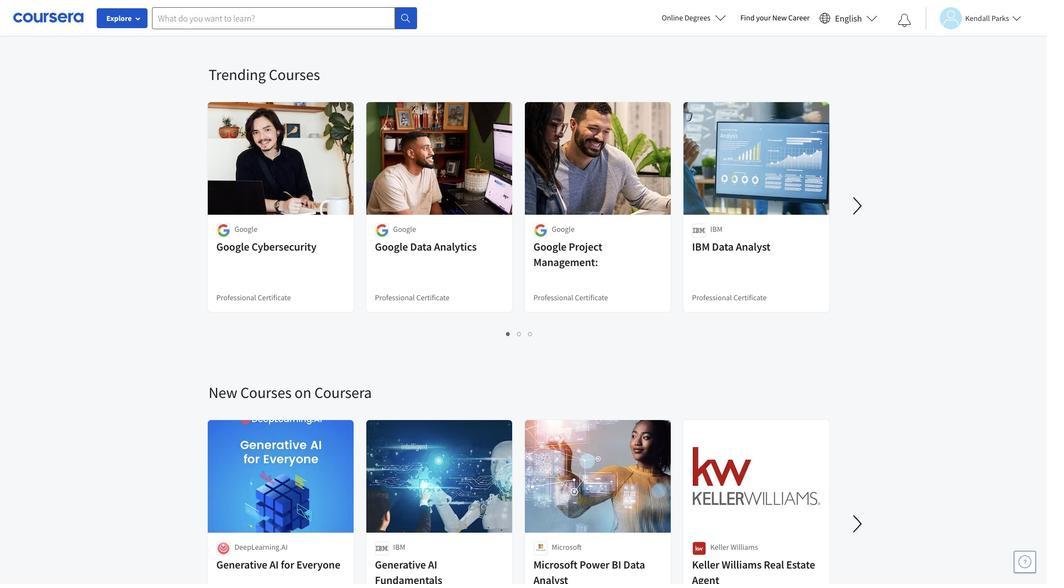 Task type: vqa. For each thing, say whether or not it's contained in the screenshot.


Task type: locate. For each thing, give the bounding box(es) containing it.
1 horizontal spatial google image
[[534, 224, 548, 238]]

1 professional from the left
[[216, 293, 256, 303]]

bi
[[612, 558, 622, 572]]

keller
[[711, 543, 729, 553], [692, 558, 720, 572]]

ai up the fundamentals
[[428, 558, 438, 572]]

0 vertical spatial courses
[[269, 65, 320, 85]]

keller inside keller williams real estate agent
[[692, 558, 720, 572]]

generative ai for everyone
[[216, 558, 341, 572]]

0 horizontal spatial google image
[[216, 224, 230, 238]]

0 horizontal spatial new
[[209, 383, 237, 403]]

4 certificate from the left
[[734, 293, 767, 303]]

analytics
[[434, 240, 477, 254]]

4 professional from the left
[[692, 293, 732, 303]]

2 list from the top
[[209, 328, 831, 341]]

next slide image inside trending courses carousel element
[[845, 193, 871, 219]]

1
[[506, 329, 511, 339]]

ai inside the generative ai fundamentals
[[428, 558, 438, 572]]

online degrees button
[[653, 6, 735, 30]]

0 horizontal spatial generative
[[216, 558, 268, 572]]

explore university certificates carousel element
[[203, 0, 1048, 32]]

certificate
[[258, 293, 291, 303], [417, 293, 450, 303], [575, 293, 608, 303], [734, 293, 767, 303]]

3 professional from the left
[[534, 293, 574, 303]]

1 vertical spatial courses
[[240, 383, 292, 403]]

list inside explore university certificates carousel element
[[209, 9, 831, 22]]

new courses on coursera
[[209, 383, 372, 403]]

on
[[295, 383, 312, 403]]

1 generative from the left
[[216, 558, 268, 572]]

2 horizontal spatial ibm
[[711, 224, 723, 234]]

new
[[773, 13, 787, 23], [209, 383, 237, 403]]

1 google image from the left
[[216, 224, 230, 238]]

parks
[[992, 13, 1010, 23]]

1 button
[[503, 328, 514, 341]]

google
[[235, 224, 258, 234], [393, 224, 416, 234], [552, 224, 575, 234], [216, 240, 250, 254], [375, 240, 408, 254], [534, 240, 567, 254]]

professional
[[216, 293, 256, 303], [375, 293, 415, 303], [534, 293, 574, 303], [692, 293, 732, 303]]

ibm down ibm icon
[[692, 240, 710, 254]]

0 vertical spatial list
[[209, 9, 831, 22]]

certificate for google data analytics
[[417, 293, 450, 303]]

professional for google project management:
[[534, 293, 574, 303]]

explore button
[[97, 8, 148, 28]]

microsoft for microsoft
[[552, 543, 582, 553]]

google image up google cybersecurity
[[216, 224, 230, 238]]

data for google
[[410, 240, 432, 254]]

2 vertical spatial ibm
[[393, 543, 406, 553]]

management:
[[534, 255, 598, 269]]

trending courses carousel element
[[203, 32, 1048, 350]]

1 vertical spatial microsoft
[[534, 558, 578, 572]]

google image for google cybersecurity
[[216, 224, 230, 238]]

professional certificate down "management:"
[[534, 293, 608, 303]]

courses
[[269, 65, 320, 85], [240, 383, 292, 403]]

certificate down google cybersecurity
[[258, 293, 291, 303]]

2 ai from the left
[[428, 558, 438, 572]]

1 list from the top
[[209, 9, 831, 22]]

None search field
[[152, 7, 417, 29]]

2 certificate from the left
[[417, 293, 450, 303]]

0 horizontal spatial analyst
[[534, 574, 569, 585]]

list
[[209, 9, 831, 22], [209, 328, 831, 341]]

show notifications image
[[898, 14, 912, 27]]

list inside trending courses carousel element
[[209, 328, 831, 341]]

1 vertical spatial next slide image
[[845, 511, 871, 538]]

google up google project management:
[[552, 224, 575, 234]]

professional certificate for google cybersecurity
[[216, 293, 291, 303]]

2 professional certificate from the left
[[375, 293, 450, 303]]

0 vertical spatial new
[[773, 13, 787, 23]]

coursera
[[315, 383, 372, 403]]

online
[[662, 13, 683, 23]]

generative
[[216, 558, 268, 572], [375, 558, 426, 572]]

data for ibm
[[712, 240, 734, 254]]

0 vertical spatial keller
[[711, 543, 729, 553]]

courses for trending
[[269, 65, 320, 85]]

ibm inside new courses on coursera carousel element
[[393, 543, 406, 553]]

ibm image
[[692, 224, 706, 238]]

1 horizontal spatial data
[[624, 558, 646, 572]]

data inside microsoft power bi data analyst
[[624, 558, 646, 572]]

generative for generative ai for everyone
[[216, 558, 268, 572]]

generative up the fundamentals
[[375, 558, 426, 572]]

next slide image for new courses on coursera
[[845, 511, 871, 538]]

1 horizontal spatial new
[[773, 13, 787, 23]]

generative down deeplearning.ai "icon"
[[216, 558, 268, 572]]

2 professional from the left
[[375, 293, 415, 303]]

google up "management:"
[[534, 240, 567, 254]]

1 ai from the left
[[270, 558, 279, 572]]

kendall
[[966, 13, 991, 23]]

professional certificate for google data analytics
[[375, 293, 450, 303]]

microsoft down microsoft "image"
[[534, 558, 578, 572]]

ibm right ibm icon
[[711, 224, 723, 234]]

williams
[[731, 543, 758, 553], [722, 558, 762, 572]]

4 professional certificate from the left
[[692, 293, 767, 303]]

certificate for ibm data analyst
[[734, 293, 767, 303]]

professional certificate
[[216, 293, 291, 303], [375, 293, 450, 303], [534, 293, 608, 303], [692, 293, 767, 303]]

professional certificate down ibm data analyst
[[692, 293, 767, 303]]

williams for keller williams
[[731, 543, 758, 553]]

google left cybersecurity on the top left of the page
[[216, 240, 250, 254]]

1 certificate from the left
[[258, 293, 291, 303]]

new inside 'link'
[[773, 13, 787, 23]]

degrees
[[685, 13, 711, 23]]

3 professional certificate from the left
[[534, 293, 608, 303]]

1 vertical spatial list
[[209, 328, 831, 341]]

your
[[757, 13, 771, 23]]

1 vertical spatial analyst
[[534, 574, 569, 585]]

0 vertical spatial next slide image
[[845, 193, 871, 219]]

0 vertical spatial ibm
[[711, 224, 723, 234]]

0 horizontal spatial data
[[410, 240, 432, 254]]

ai for fundamentals
[[428, 558, 438, 572]]

2 generative from the left
[[375, 558, 426, 572]]

2 horizontal spatial data
[[712, 240, 734, 254]]

1 next slide image from the top
[[845, 193, 871, 219]]

generative for generative ai fundamentals
[[375, 558, 426, 572]]

microsoft power bi data analyst
[[534, 558, 646, 585]]

ibm
[[711, 224, 723, 234], [692, 240, 710, 254], [393, 543, 406, 553]]

google image for google project management:
[[534, 224, 548, 238]]

help center image
[[1019, 556, 1032, 569]]

keller williams image
[[692, 542, 706, 556]]

google image up google project management:
[[534, 224, 548, 238]]

microsoft image
[[534, 542, 548, 556]]

list containing 1
[[209, 328, 831, 341]]

What do you want to learn? text field
[[152, 7, 395, 29]]

professional certificate for google project management:
[[534, 293, 608, 303]]

1 horizontal spatial ibm
[[692, 240, 710, 254]]

professional certificate down google cybersecurity
[[216, 293, 291, 303]]

ai left for
[[270, 558, 279, 572]]

coursera image
[[13, 9, 83, 27]]

english
[[836, 12, 863, 23]]

3 certificate from the left
[[575, 293, 608, 303]]

keller right keller williams icon
[[711, 543, 729, 553]]

analyst
[[736, 240, 771, 254], [534, 574, 569, 585]]

0 vertical spatial microsoft
[[552, 543, 582, 553]]

certificate down ibm data analyst
[[734, 293, 767, 303]]

google down google icon
[[375, 240, 408, 254]]

williams inside keller williams real estate agent
[[722, 558, 762, 572]]

1 professional certificate from the left
[[216, 293, 291, 303]]

1 vertical spatial keller
[[692, 558, 720, 572]]

ibm right ibm image
[[393, 543, 406, 553]]

2 next slide image from the top
[[845, 511, 871, 538]]

deeplearning.ai image
[[216, 542, 230, 556]]

google cybersecurity
[[216, 240, 317, 254]]

williams up keller williams real estate agent
[[731, 543, 758, 553]]

1 horizontal spatial ai
[[428, 558, 438, 572]]

microsoft
[[552, 543, 582, 553], [534, 558, 578, 572]]

0 vertical spatial williams
[[731, 543, 758, 553]]

ibm image
[[375, 542, 389, 556]]

analyst inside trending courses carousel element
[[736, 240, 771, 254]]

3 button
[[525, 328, 536, 341]]

microsoft inside microsoft power bi data analyst
[[534, 558, 578, 572]]

professional for google data analytics
[[375, 293, 415, 303]]

generative inside the generative ai fundamentals
[[375, 558, 426, 572]]

1 horizontal spatial analyst
[[736, 240, 771, 254]]

real
[[764, 558, 785, 572]]

google image
[[216, 224, 230, 238], [534, 224, 548, 238]]

williams down the keller williams
[[722, 558, 762, 572]]

new courses on coursera carousel element
[[203, 350, 1048, 585]]

data
[[410, 240, 432, 254], [712, 240, 734, 254], [624, 558, 646, 572]]

1 horizontal spatial generative
[[375, 558, 426, 572]]

agent
[[692, 574, 720, 585]]

professional certificate down "google data analytics"
[[375, 293, 450, 303]]

analyst inside microsoft power bi data analyst
[[534, 574, 569, 585]]

0 horizontal spatial ibm
[[393, 543, 406, 553]]

ai
[[270, 558, 279, 572], [428, 558, 438, 572]]

certificate down "google data analytics"
[[417, 293, 450, 303]]

1 vertical spatial williams
[[722, 558, 762, 572]]

microsoft right microsoft "image"
[[552, 543, 582, 553]]

0 horizontal spatial ai
[[270, 558, 279, 572]]

keller williams
[[711, 543, 758, 553]]

certificate down "management:"
[[575, 293, 608, 303]]

0 vertical spatial analyst
[[736, 240, 771, 254]]

2 google image from the left
[[534, 224, 548, 238]]

keller up agent
[[692, 558, 720, 572]]

next slide image
[[845, 193, 871, 219], [845, 511, 871, 538]]

google data analytics
[[375, 240, 477, 254]]



Task type: describe. For each thing, give the bounding box(es) containing it.
ibm for generative ai fundamentals
[[393, 543, 406, 553]]

certificate for google cybersecurity
[[258, 293, 291, 303]]

estate
[[787, 558, 816, 572]]

for
[[281, 558, 294, 572]]

ai for for
[[270, 558, 279, 572]]

fundamentals
[[375, 574, 443, 585]]

find
[[741, 13, 755, 23]]

online degrees
[[662, 13, 711, 23]]

professional for google cybersecurity
[[216, 293, 256, 303]]

williams for keller williams real estate agent
[[722, 558, 762, 572]]

professional for ibm data analyst
[[692, 293, 732, 303]]

trending
[[209, 65, 266, 85]]

english button
[[816, 0, 882, 36]]

professional certificate for ibm data analyst
[[692, 293, 767, 303]]

certificate for google project management:
[[575, 293, 608, 303]]

google inside google project management:
[[534, 240, 567, 254]]

kendall parks
[[966, 13, 1010, 23]]

explore
[[106, 13, 132, 23]]

project
[[569, 240, 603, 254]]

next slide image for trending courses
[[845, 193, 871, 219]]

google image
[[375, 224, 389, 238]]

deeplearning.ai
[[235, 543, 288, 553]]

2
[[518, 329, 522, 339]]

trending courses
[[209, 65, 320, 85]]

1 vertical spatial new
[[209, 383, 237, 403]]

3
[[529, 329, 533, 339]]

1 vertical spatial ibm
[[692, 240, 710, 254]]

keller for keller williams real estate agent
[[692, 558, 720, 572]]

kendall parks button
[[926, 7, 1022, 29]]

career
[[789, 13, 810, 23]]

generative ai fundamentals
[[375, 558, 443, 585]]

google project management:
[[534, 240, 603, 269]]

microsoft for microsoft power bi data analyst
[[534, 558, 578, 572]]

2 button
[[514, 328, 525, 341]]

google up google cybersecurity
[[235, 224, 258, 234]]

everyone
[[297, 558, 341, 572]]

find your new career link
[[735, 11, 816, 25]]

find your new career
[[741, 13, 810, 23]]

ibm data analyst
[[692, 240, 771, 254]]

cybersecurity
[[252, 240, 317, 254]]

power
[[580, 558, 610, 572]]

keller williams real estate agent
[[692, 558, 816, 585]]

keller for keller williams
[[711, 543, 729, 553]]

courses for new
[[240, 383, 292, 403]]

google right google icon
[[393, 224, 416, 234]]

ibm for ibm data analyst
[[711, 224, 723, 234]]



